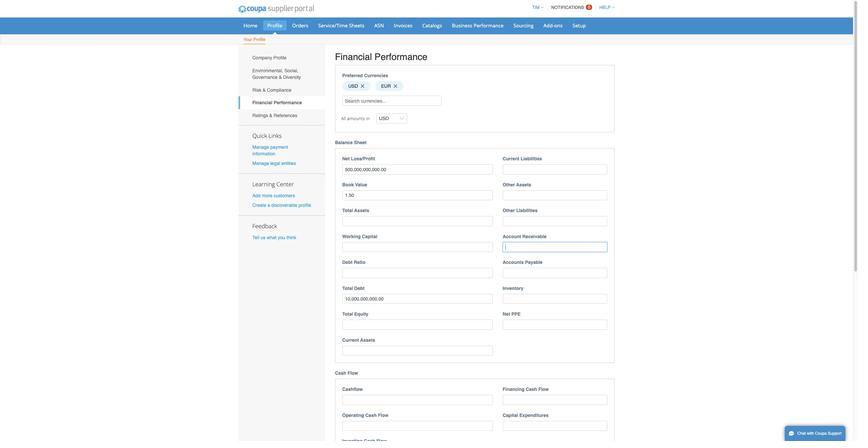 Task type: locate. For each thing, give the bounding box(es) containing it.
3 total from the top
[[343, 312, 353, 317]]

other up the account
[[503, 208, 515, 213]]

Total Debt text field
[[343, 294, 493, 304]]

Total Equity text field
[[343, 320, 493, 330]]

2 vertical spatial flow
[[378, 413, 389, 418]]

liabilities up current liabilities text box on the right top
[[521, 156, 542, 162]]

financial performance up "currencies"
[[335, 52, 428, 62]]

information
[[253, 151, 275, 156]]

2 horizontal spatial flow
[[539, 387, 549, 392]]

performance
[[474, 22, 504, 29], [375, 52, 428, 62], [274, 100, 302, 105]]

preferred currencies
[[343, 73, 389, 78]]

usd option
[[343, 81, 371, 91]]

0 horizontal spatial financial performance
[[253, 100, 302, 105]]

1 vertical spatial current
[[343, 338, 359, 343]]

2 other from the top
[[503, 208, 515, 213]]

your profile
[[244, 37, 266, 42]]

1 vertical spatial assets
[[354, 208, 370, 213]]

1 horizontal spatial cash
[[366, 413, 377, 418]]

1 vertical spatial cash
[[526, 387, 537, 392]]

add more customers
[[253, 193, 295, 198]]

center
[[277, 180, 294, 188]]

orders link
[[288, 20, 313, 30]]

0 vertical spatial cash
[[335, 371, 347, 376]]

capital left expenditures at right bottom
[[503, 413, 518, 418]]

manage payment information link
[[253, 144, 288, 156]]

cash for financing cash flow
[[526, 387, 537, 392]]

0 vertical spatial net
[[343, 156, 350, 162]]

1 horizontal spatial financial performance
[[335, 52, 428, 62]]

home
[[244, 22, 258, 29]]

book value
[[343, 182, 367, 187]]

liabilities for other liabilities
[[517, 208, 538, 213]]

2 total from the top
[[343, 286, 353, 291]]

Financing Cash Flow text field
[[503, 395, 608, 405]]

manage for manage legal entities
[[253, 161, 269, 166]]

2 vertical spatial total
[[343, 312, 353, 317]]

all amounts in
[[341, 116, 370, 121]]

assets down value
[[354, 208, 370, 213]]

assets
[[517, 182, 532, 187], [354, 208, 370, 213], [360, 338, 376, 343]]

liabilities
[[521, 156, 542, 162], [517, 208, 538, 213]]

feedback
[[253, 222, 277, 230]]

working
[[343, 234, 361, 239]]

manage down information
[[253, 161, 269, 166]]

performance up "currencies"
[[375, 52, 428, 62]]

assets for current assets
[[360, 338, 376, 343]]

1 vertical spatial other
[[503, 208, 515, 213]]

1 horizontal spatial capital
[[503, 413, 518, 418]]

0 vertical spatial manage
[[253, 144, 269, 150]]

invoices
[[394, 22, 413, 29]]

flow right operating
[[378, 413, 389, 418]]

1 vertical spatial manage
[[253, 161, 269, 166]]

current up other assets
[[503, 156, 520, 162]]

total left equity
[[343, 312, 353, 317]]

flow up cashflow
[[348, 371, 358, 376]]

manage inside manage payment information
[[253, 144, 269, 150]]

assets down equity
[[360, 338, 376, 343]]

tim
[[533, 5, 540, 10]]

operating cash flow
[[343, 413, 389, 418]]

capital right working
[[362, 234, 378, 239]]

capital
[[362, 234, 378, 239], [503, 413, 518, 418]]

current for current assets
[[343, 338, 359, 343]]

total for total assets
[[343, 208, 353, 213]]

performance up the references
[[274, 100, 302, 105]]

other for other liabilities
[[503, 208, 515, 213]]

add-ons link
[[540, 20, 567, 30]]

flow
[[348, 371, 358, 376], [539, 387, 549, 392], [378, 413, 389, 418]]

debt left ratio
[[343, 260, 353, 265]]

0 horizontal spatial flow
[[348, 371, 358, 376]]

company profile link
[[239, 52, 325, 64]]

navigation
[[530, 1, 615, 14]]

total
[[343, 208, 353, 213], [343, 286, 353, 291], [343, 312, 353, 317]]

flow for operating cash flow
[[378, 413, 389, 418]]

0 horizontal spatial financial
[[253, 100, 273, 105]]

& right risk
[[263, 87, 266, 93]]

1 vertical spatial financial
[[253, 100, 273, 105]]

loss/profit
[[351, 156, 375, 162]]

2 manage from the top
[[253, 161, 269, 166]]

1 vertical spatial &
[[263, 87, 266, 93]]

manage for manage payment information
[[253, 144, 269, 150]]

2 vertical spatial &
[[270, 113, 273, 118]]

net for net loss/profit
[[343, 156, 350, 162]]

2 vertical spatial assets
[[360, 338, 376, 343]]

performance for financial performance link
[[274, 100, 302, 105]]

profile for company profile
[[274, 55, 287, 61]]

0 vertical spatial other
[[503, 182, 515, 187]]

operating
[[343, 413, 364, 418]]

profile up environmental, social, governance & diversity link
[[274, 55, 287, 61]]

financial up ratings
[[253, 100, 273, 105]]

&
[[279, 75, 282, 80], [263, 87, 266, 93], [270, 113, 273, 118]]

balance
[[335, 140, 353, 145]]

2 vertical spatial performance
[[274, 100, 302, 105]]

1 horizontal spatial current
[[503, 156, 520, 162]]

1 horizontal spatial net
[[503, 312, 511, 317]]

accounts payable
[[503, 260, 543, 265]]

Working Capital text field
[[343, 242, 493, 252]]

0 horizontal spatial net
[[343, 156, 350, 162]]

cash right financing at bottom right
[[526, 387, 537, 392]]

1 vertical spatial net
[[503, 312, 511, 317]]

1 vertical spatial flow
[[539, 387, 549, 392]]

manage up information
[[253, 144, 269, 150]]

current
[[503, 156, 520, 162], [343, 338, 359, 343]]

liabilities up account receivable
[[517, 208, 538, 213]]

Total Assets text field
[[343, 216, 493, 226]]

1 vertical spatial profile
[[254, 37, 266, 42]]

0 horizontal spatial &
[[263, 87, 266, 93]]

0 vertical spatial &
[[279, 75, 282, 80]]

profile down the coupa supplier portal image
[[268, 22, 283, 29]]

cash up cashflow
[[335, 371, 347, 376]]

1 vertical spatial liabilities
[[517, 208, 538, 213]]

your
[[244, 37, 252, 42]]

notifications
[[552, 5, 585, 10]]

cashflow
[[343, 387, 363, 392]]

financing cash flow
[[503, 387, 549, 392]]

total equity
[[343, 312, 369, 317]]

1 total from the top
[[343, 208, 353, 213]]

flow up "financing cash flow" text field
[[539, 387, 549, 392]]

& left diversity
[[279, 75, 282, 80]]

& inside environmental, social, governance & diversity
[[279, 75, 282, 80]]

1 horizontal spatial performance
[[375, 52, 428, 62]]

customers
[[274, 193, 295, 198]]

Current Assets text field
[[343, 346, 493, 356]]

1 other from the top
[[503, 182, 515, 187]]

1 vertical spatial performance
[[375, 52, 428, 62]]

1 horizontal spatial financial
[[335, 52, 372, 62]]

setup link
[[569, 20, 591, 30]]

create a discoverable profile
[[253, 203, 311, 208]]

Net PPE text field
[[503, 320, 608, 330]]

asn link
[[370, 20, 389, 30]]

ratio
[[354, 260, 366, 265]]

debt down ratio
[[355, 286, 365, 291]]

expenditures
[[520, 413, 549, 418]]

financial performance
[[335, 52, 428, 62], [253, 100, 302, 105]]

cash right operating
[[366, 413, 377, 418]]

Capital Expenditures text field
[[503, 421, 608, 431]]

2 horizontal spatial performance
[[474, 22, 504, 29]]

1 manage from the top
[[253, 144, 269, 150]]

setup
[[573, 22, 586, 29]]

in
[[366, 116, 370, 121]]

net ppe
[[503, 312, 521, 317]]

financial inside financial performance link
[[253, 100, 273, 105]]

1 horizontal spatial flow
[[378, 413, 389, 418]]

financial performance down the compliance on the top
[[253, 100, 302, 105]]

0 horizontal spatial cash
[[335, 371, 347, 376]]

0 vertical spatial assets
[[517, 182, 532, 187]]

eur
[[381, 84, 391, 89]]

total for total equity
[[343, 312, 353, 317]]

0 vertical spatial financial
[[335, 52, 372, 62]]

tell
[[253, 235, 260, 240]]

home link
[[239, 20, 262, 30]]

assets down current liabilities
[[517, 182, 532, 187]]

assets for other assets
[[517, 182, 532, 187]]

navigation containing notifications 0
[[530, 1, 615, 14]]

current down total equity
[[343, 338, 359, 343]]

performance right business
[[474, 22, 504, 29]]

service/time sheets
[[318, 22, 365, 29]]

accounts
[[503, 260, 524, 265]]

other
[[503, 182, 515, 187], [503, 208, 515, 213]]

2 vertical spatial profile
[[274, 55, 287, 61]]

Other Assets text field
[[503, 190, 608, 201]]

catalogs
[[423, 22, 442, 29]]

risk
[[253, 87, 262, 93]]

2 horizontal spatial &
[[279, 75, 282, 80]]

& right ratings
[[270, 113, 273, 118]]

0 vertical spatial liabilities
[[521, 156, 542, 162]]

Cashflow text field
[[343, 395, 493, 405]]

notifications 0
[[552, 5, 591, 10]]

manage
[[253, 144, 269, 150], [253, 161, 269, 166]]

2 horizontal spatial cash
[[526, 387, 537, 392]]

total down the book
[[343, 208, 353, 213]]

2 vertical spatial cash
[[366, 413, 377, 418]]

selected list box
[[340, 79, 610, 93]]

account receivable
[[503, 234, 547, 239]]

net down balance on the left
[[343, 156, 350, 162]]

profile right your
[[254, 37, 266, 42]]

discoverable
[[272, 203, 298, 208]]

other assets
[[503, 182, 532, 187]]

total debt
[[343, 286, 365, 291]]

total down debt ratio
[[343, 286, 353, 291]]

add-ons
[[544, 22, 563, 29]]

financial performance link
[[239, 96, 325, 109]]

total assets
[[343, 208, 370, 213]]

0
[[588, 5, 591, 10]]

0 horizontal spatial capital
[[362, 234, 378, 239]]

0 horizontal spatial current
[[343, 338, 359, 343]]

1 horizontal spatial &
[[270, 113, 273, 118]]

other up other liabilities
[[503, 182, 515, 187]]

0 horizontal spatial performance
[[274, 100, 302, 105]]

1 vertical spatial financial performance
[[253, 100, 302, 105]]

ppe
[[512, 312, 521, 317]]

coupa supplier portal image
[[234, 1, 319, 17]]

0 vertical spatial total
[[343, 208, 353, 213]]

business
[[452, 22, 473, 29]]

coupa
[[816, 432, 827, 436]]

profile for your profile
[[254, 37, 266, 42]]

ratings & references link
[[239, 109, 325, 122]]

0 vertical spatial debt
[[343, 260, 353, 265]]

net left the ppe
[[503, 312, 511, 317]]

other liabilities
[[503, 208, 538, 213]]

financial up preferred
[[335, 52, 372, 62]]

capital expenditures
[[503, 413, 549, 418]]

1 vertical spatial total
[[343, 286, 353, 291]]

current assets
[[343, 338, 376, 343]]

0 vertical spatial performance
[[474, 22, 504, 29]]

sheet
[[354, 140, 367, 145]]

1 vertical spatial debt
[[355, 286, 365, 291]]

0 vertical spatial financial performance
[[335, 52, 428, 62]]

0 vertical spatial current
[[503, 156, 520, 162]]



Task type: vqa. For each thing, say whether or not it's contained in the screenshot.
the top DEBT
yes



Task type: describe. For each thing, give the bounding box(es) containing it.
0 vertical spatial profile
[[268, 22, 283, 29]]

asn
[[375, 22, 384, 29]]

add-
[[544, 22, 555, 29]]

entities
[[282, 161, 296, 166]]

cash flow
[[335, 371, 358, 376]]

value
[[355, 182, 367, 187]]

compliance
[[267, 87, 292, 93]]

eur option
[[375, 81, 404, 91]]

total for total debt
[[343, 286, 353, 291]]

environmental,
[[253, 68, 283, 73]]

help
[[600, 5, 611, 10]]

business performance
[[452, 22, 504, 29]]

sheets
[[349, 22, 365, 29]]

risk & compliance link
[[239, 84, 325, 96]]

you
[[278, 235, 285, 240]]

liabilities for current liabilities
[[521, 156, 542, 162]]

amounts
[[347, 116, 365, 121]]

Net Loss/Profit text field
[[343, 165, 493, 175]]

add more customers link
[[253, 193, 295, 198]]

environmental, social, governance & diversity
[[253, 68, 301, 80]]

Current Liabilities text field
[[503, 165, 608, 175]]

& for compliance
[[263, 87, 266, 93]]

& for references
[[270, 113, 273, 118]]

0 vertical spatial capital
[[362, 234, 378, 239]]

quick
[[253, 132, 267, 140]]

us
[[261, 235, 266, 240]]

diversity
[[283, 75, 301, 80]]

Other Liabilities text field
[[503, 216, 608, 226]]

orders
[[292, 22, 309, 29]]

equity
[[355, 312, 369, 317]]

social,
[[285, 68, 299, 73]]

1 horizontal spatial debt
[[355, 286, 365, 291]]

payment
[[271, 144, 288, 150]]

1 vertical spatial capital
[[503, 413, 518, 418]]

business performance link
[[448, 20, 508, 30]]

service/time sheets link
[[314, 20, 369, 30]]

receivable
[[523, 234, 547, 239]]

more
[[262, 193, 273, 198]]

learning center
[[253, 180, 294, 188]]

current liabilities
[[503, 156, 542, 162]]

tell us what you think button
[[253, 235, 297, 241]]

assets for total assets
[[354, 208, 370, 213]]

cash for operating cash flow
[[366, 413, 377, 418]]

references
[[274, 113, 298, 118]]

Account Receivable text field
[[503, 242, 608, 252]]

a
[[268, 203, 270, 208]]

financing
[[503, 387, 525, 392]]

chat with coupa support button
[[785, 426, 846, 441]]

performance for business performance link
[[474, 22, 504, 29]]

what
[[267, 235, 277, 240]]

manage legal entities
[[253, 161, 296, 166]]

company profile
[[253, 55, 287, 61]]

0 horizontal spatial debt
[[343, 260, 353, 265]]

payable
[[525, 260, 543, 265]]

links
[[269, 132, 282, 140]]

net for net ppe
[[503, 312, 511, 317]]

account
[[503, 234, 522, 239]]

with
[[808, 432, 815, 436]]

Search currencies... field
[[343, 96, 442, 106]]

Accounts Payable text field
[[503, 268, 608, 278]]

support
[[828, 432, 842, 436]]

service/time
[[318, 22, 348, 29]]

current for current liabilities
[[503, 156, 520, 162]]

learning
[[253, 180, 275, 188]]

book
[[343, 182, 354, 187]]

catalogs link
[[418, 20, 447, 30]]

0 vertical spatial flow
[[348, 371, 358, 376]]

sourcing
[[514, 22, 534, 29]]

Operating Cash Flow text field
[[343, 421, 493, 431]]

debt ratio
[[343, 260, 366, 265]]

ratings
[[253, 113, 268, 118]]

your profile link
[[243, 36, 266, 44]]

environmental, social, governance & diversity link
[[239, 64, 325, 84]]

Inventory text field
[[503, 294, 608, 304]]

company
[[253, 55, 272, 61]]

currencies
[[364, 73, 389, 78]]

ratings & references
[[253, 113, 298, 118]]

profile link
[[263, 20, 287, 30]]

net loss/profit
[[343, 156, 375, 162]]

ons
[[555, 22, 563, 29]]

tell us what you think
[[253, 235, 297, 240]]

usd
[[349, 84, 358, 89]]

quick links
[[253, 132, 282, 140]]

working capital
[[343, 234, 378, 239]]

create a discoverable profile link
[[253, 203, 311, 208]]

balance sheet
[[335, 140, 367, 145]]

Debt Ratio text field
[[343, 268, 493, 278]]

Book Value text field
[[343, 190, 493, 201]]

other for other assets
[[503, 182, 515, 187]]

chat
[[798, 432, 806, 436]]

flow for financing cash flow
[[539, 387, 549, 392]]

help link
[[597, 5, 615, 10]]

chat with coupa support
[[798, 432, 842, 436]]

add
[[253, 193, 261, 198]]

all
[[341, 116, 346, 121]]

tim link
[[530, 5, 544, 10]]

risk & compliance
[[253, 87, 292, 93]]



